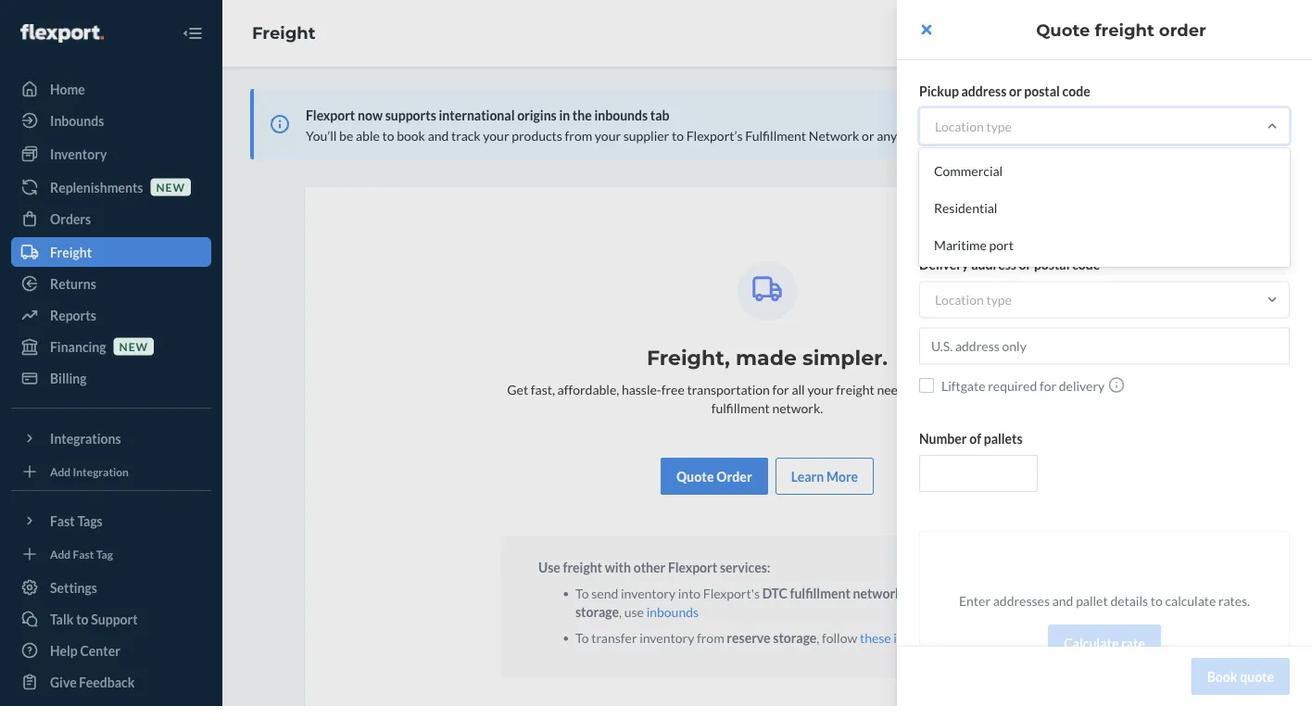 Task type: describe. For each thing, give the bounding box(es) containing it.
pickup address or postal code
[[919, 83, 1091, 99]]

number of pallets
[[919, 431, 1023, 446]]

help
[[1286, 361, 1303, 387]]

delivery address or postal code
[[919, 257, 1101, 273]]

help center button
[[1277, 306, 1313, 401]]

details
[[1111, 593, 1149, 609]]

U.S. address only text field
[[919, 328, 1290, 365]]

maritime
[[934, 237, 987, 253]]

pallet
[[1076, 593, 1108, 609]]

pickup
[[1059, 204, 1097, 220]]

or for delivery
[[1019, 257, 1032, 273]]

or for pickup
[[1009, 83, 1022, 99]]

book quote
[[1208, 669, 1275, 685]]

rate
[[1122, 635, 1145, 651]]

U.S. address only text field
[[919, 154, 1290, 191]]

liftgate required for delivery
[[942, 378, 1105, 393]]

book quote button
[[1192, 658, 1290, 695]]

close image
[[922, 22, 932, 37]]

postal for pickup address or postal code
[[1025, 83, 1060, 99]]

1 location type from the top
[[935, 118, 1012, 134]]

addresses
[[993, 593, 1050, 609]]

pickup
[[919, 83, 959, 99]]

liftgate for liftgate required for pickup
[[942, 204, 986, 220]]

commercial
[[934, 163, 1003, 178]]

freight
[[1095, 19, 1155, 40]]

calculate rate button
[[1049, 625, 1161, 662]]

for for delivery
[[1040, 378, 1057, 393]]

of
[[970, 431, 982, 446]]

delivery
[[919, 257, 969, 273]]

2 type from the top
[[987, 292, 1012, 308]]

enter
[[959, 593, 991, 609]]

residential
[[934, 200, 998, 216]]

address for pickup
[[962, 83, 1007, 99]]

1 type from the top
[[987, 118, 1012, 134]]

delivery
[[1059, 378, 1105, 393]]

calculate
[[1064, 635, 1119, 651]]

book
[[1208, 669, 1238, 685]]



Task type: vqa. For each thing, say whether or not it's contained in the screenshot.
1st for from the top
yes



Task type: locate. For each thing, give the bounding box(es) containing it.
1 vertical spatial or
[[1019, 257, 1032, 273]]

quote freight order
[[1036, 19, 1207, 40]]

address right pickup
[[962, 83, 1007, 99]]

help center
[[1286, 319, 1303, 387]]

quote
[[1036, 19, 1090, 40]]

0 vertical spatial address
[[962, 83, 1007, 99]]

0 vertical spatial for
[[1040, 204, 1057, 220]]

0 vertical spatial code
[[1063, 83, 1091, 99]]

required
[[988, 204, 1037, 220], [988, 378, 1037, 393]]

0 vertical spatial type
[[987, 118, 1012, 134]]

2 location type from the top
[[935, 292, 1012, 308]]

liftgate up maritime
[[942, 204, 986, 220]]

2 liftgate from the top
[[942, 378, 986, 393]]

0 vertical spatial location
[[935, 118, 984, 134]]

location
[[935, 118, 984, 134], [935, 292, 984, 308]]

1 vertical spatial liftgate
[[942, 378, 986, 393]]

location down delivery
[[935, 292, 984, 308]]

location type up commercial
[[935, 118, 1012, 134]]

1 vertical spatial for
[[1040, 378, 1057, 393]]

1 vertical spatial location type
[[935, 292, 1012, 308]]

order
[[1159, 19, 1207, 40]]

1 required from the top
[[988, 204, 1037, 220]]

1 location from the top
[[935, 118, 984, 134]]

type
[[987, 118, 1012, 134], [987, 292, 1012, 308]]

1 vertical spatial location
[[935, 292, 984, 308]]

code down quote
[[1063, 83, 1091, 99]]

1 vertical spatial code
[[1073, 257, 1101, 273]]

1 vertical spatial required
[[988, 378, 1037, 393]]

to
[[1151, 593, 1163, 609]]

postal for delivery address or postal code
[[1034, 257, 1070, 273]]

1 vertical spatial postal
[[1034, 257, 1070, 273]]

1 for from the top
[[1040, 204, 1057, 220]]

for left delivery
[[1040, 378, 1057, 393]]

type down the delivery address or postal code
[[987, 292, 1012, 308]]

for
[[1040, 204, 1057, 220], [1040, 378, 1057, 393]]

required up pallets
[[988, 378, 1037, 393]]

address down port
[[972, 257, 1017, 273]]

None number field
[[919, 455, 1038, 492]]

code for delivery address or postal code
[[1073, 257, 1101, 273]]

None checkbox
[[919, 378, 934, 393]]

code for pickup address or postal code
[[1063, 83, 1091, 99]]

liftgate required for pickup
[[942, 204, 1097, 220]]

for for pickup
[[1040, 204, 1057, 220]]

or right pickup
[[1009, 83, 1022, 99]]

1 vertical spatial address
[[972, 257, 1017, 273]]

pallets
[[984, 431, 1023, 446]]

location type down delivery
[[935, 292, 1012, 308]]

address for delivery
[[972, 257, 1017, 273]]

center
[[1286, 319, 1303, 357]]

code
[[1063, 83, 1091, 99], [1073, 257, 1101, 273]]

location type
[[935, 118, 1012, 134], [935, 292, 1012, 308]]

port
[[990, 237, 1014, 253]]

liftgate
[[942, 204, 986, 220], [942, 378, 986, 393]]

0 vertical spatial or
[[1009, 83, 1022, 99]]

2 location from the top
[[935, 292, 984, 308]]

rates.
[[1219, 593, 1250, 609]]

required for delivery
[[988, 378, 1037, 393]]

location down pickup
[[935, 118, 984, 134]]

2 for from the top
[[1040, 378, 1057, 393]]

0 vertical spatial postal
[[1025, 83, 1060, 99]]

0 vertical spatial location type
[[935, 118, 1012, 134]]

postal down pickup on the top of page
[[1034, 257, 1070, 273]]

postal
[[1025, 83, 1060, 99], [1034, 257, 1070, 273]]

1 liftgate from the top
[[942, 204, 986, 220]]

quote
[[1240, 669, 1275, 685]]

0 vertical spatial liftgate
[[942, 204, 986, 220]]

2 required from the top
[[988, 378, 1037, 393]]

or down 'liftgate required for pickup'
[[1019, 257, 1032, 273]]

required up port
[[988, 204, 1037, 220]]

maritime port
[[934, 237, 1014, 253]]

None checkbox
[[919, 204, 934, 219]]

and
[[1053, 593, 1074, 609]]

required for pickup
[[988, 204, 1037, 220]]

address
[[962, 83, 1007, 99], [972, 257, 1017, 273]]

liftgate for liftgate required for delivery
[[942, 378, 986, 393]]

0 vertical spatial required
[[988, 204, 1037, 220]]

calculate
[[1166, 593, 1216, 609]]

postal down quote
[[1025, 83, 1060, 99]]

1 vertical spatial type
[[987, 292, 1012, 308]]

enter addresses and pallet details to calculate rates.
[[959, 593, 1250, 609]]

liftgate up number of pallets
[[942, 378, 986, 393]]

for left pickup on the top of page
[[1040, 204, 1057, 220]]

calculate rate
[[1064, 635, 1145, 651]]

code down pickup on the top of page
[[1073, 257, 1101, 273]]

type down pickup address or postal code
[[987, 118, 1012, 134]]

or
[[1009, 83, 1022, 99], [1019, 257, 1032, 273]]

number
[[919, 431, 967, 446]]



